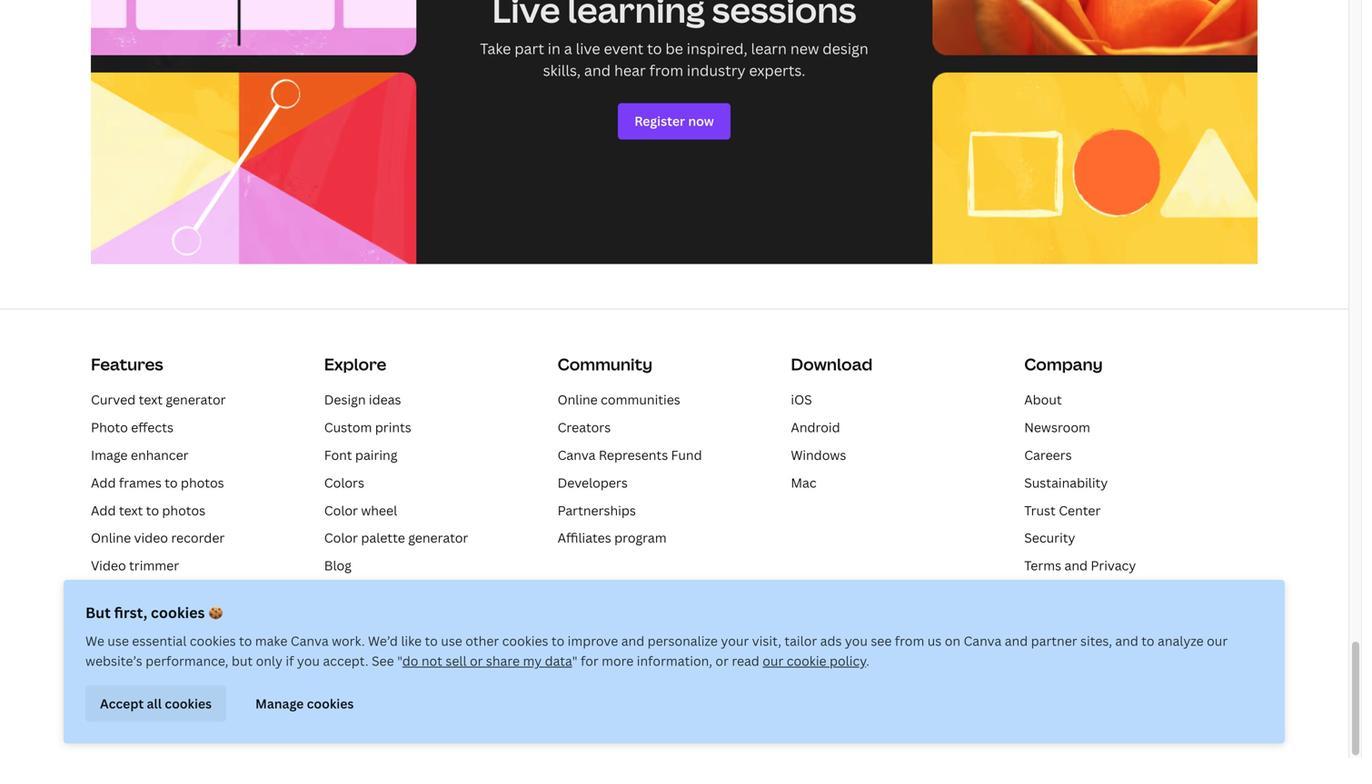 Task type: locate. For each thing, give the bounding box(es) containing it.
custom prints link
[[324, 419, 412, 436]]

0 vertical spatial color
[[324, 502, 358, 519]]

other
[[466, 632, 499, 650]]

1 horizontal spatial online
[[558, 391, 598, 408]]

experts.
[[749, 60, 806, 80]]

generator right palette at the bottom of page
[[408, 529, 468, 547]]

0 vertical spatial text
[[139, 391, 163, 408]]

we
[[85, 632, 104, 650]]

sell
[[446, 652, 467, 670]]

effects
[[131, 419, 174, 436]]

1 color from the top
[[324, 502, 358, 519]]

color wheel
[[324, 502, 397, 519]]

1 vertical spatial color
[[324, 529, 358, 547]]

improve
[[568, 632, 618, 650]]

accept.
[[323, 652, 369, 670]]

0 horizontal spatial our
[[763, 652, 784, 670]]

1 horizontal spatial use
[[441, 632, 463, 650]]

photos up the recorder
[[162, 502, 206, 519]]

affiliates program link
[[558, 529, 667, 547]]

0 horizontal spatial more
[[116, 612, 149, 629]]

1 horizontal spatial "
[[572, 652, 578, 670]]

and down live at top
[[584, 60, 611, 80]]

use
[[108, 632, 129, 650], [441, 632, 463, 650]]

our inside we use essential cookies to make canva work. we'd like to use other cookies to improve and personalize your visit, tailor ads you see from us on canva and partner sites, and to analyze our website's performance, but only if you accept. see "
[[1207, 632, 1228, 650]]

1 vertical spatial text
[[119, 502, 143, 519]]

0 horizontal spatial "
[[397, 652, 402, 670]]

1 vertical spatial see
[[372, 652, 394, 670]]

cookies down 🍪
[[190, 632, 236, 650]]

more up 'essential'
[[116, 612, 149, 629]]

wheel
[[361, 502, 397, 519]]

program
[[615, 529, 667, 547]]

1 horizontal spatial from
[[895, 632, 925, 650]]

you
[[845, 632, 868, 650], [297, 652, 320, 670]]

1 use from the left
[[108, 632, 129, 650]]

1 or from the left
[[470, 652, 483, 670]]

0 horizontal spatial you
[[297, 652, 320, 670]]

1 " from the left
[[397, 652, 402, 670]]

1 vertical spatial online
[[91, 529, 131, 547]]

" inside we use essential cookies to make canva work. we'd like to use other cookies to improve and personalize your visit, tailor ads you see from us on canva and partner sites, and to analyze our website's performance, but only if you accept. see "
[[397, 652, 402, 670]]

text down frames
[[119, 502, 143, 519]]

custom prints
[[324, 419, 412, 436]]

photos down enhancer
[[181, 474, 224, 491]]

cookies right all
[[165, 695, 212, 712]]

1 vertical spatial add
[[91, 502, 116, 519]]

use up the sell
[[441, 632, 463, 650]]

2 use from the left
[[441, 632, 463, 650]]

video
[[134, 529, 168, 547]]

color for color palette generator
[[324, 529, 358, 547]]

2 color from the top
[[324, 529, 358, 547]]

design
[[324, 391, 366, 408]]

developers link
[[558, 474, 628, 491]]

blog
[[324, 557, 352, 574]]

0 vertical spatial add
[[91, 474, 116, 491]]

add down the image
[[91, 474, 116, 491]]

online up the creators link at bottom left
[[558, 391, 598, 408]]

0 vertical spatial from
[[650, 60, 684, 80]]

or right the sell
[[470, 652, 483, 670]]

to
[[647, 38, 662, 58], [165, 474, 178, 491], [146, 502, 159, 519], [239, 632, 252, 650], [425, 632, 438, 650], [552, 632, 565, 650], [1142, 632, 1155, 650]]

" left the for
[[572, 652, 578, 670]]

frames
[[119, 474, 162, 491]]

0 vertical spatial generator
[[166, 391, 226, 408]]

do not sell or share my data " for more information, or read our cookie policy .
[[402, 652, 870, 670]]

read
[[732, 652, 760, 670]]

sites,
[[1081, 632, 1113, 650]]

accept
[[100, 695, 144, 712]]

curved text generator
[[91, 391, 226, 408]]

1 horizontal spatial generator
[[408, 529, 468, 547]]

from down be
[[650, 60, 684, 80]]

see up we
[[91, 612, 113, 629]]

1 horizontal spatial or
[[716, 652, 729, 670]]

0 horizontal spatial generator
[[166, 391, 226, 408]]

canva right on
[[964, 632, 1002, 650]]

see down we'd
[[372, 652, 394, 670]]

community
[[558, 353, 653, 375]]

ios link
[[791, 391, 812, 408]]

0 horizontal spatial use
[[108, 632, 129, 650]]

1 vertical spatial more
[[602, 652, 634, 670]]

0 vertical spatial online
[[558, 391, 598, 408]]

newsroom
[[1025, 419, 1091, 436]]

from inside the take part in a live event to be inspired, learn new design skills, and hear from industry experts.
[[650, 60, 684, 80]]

fund
[[671, 446, 702, 464]]

cookie
[[787, 652, 827, 670]]

or
[[470, 652, 483, 670], [716, 652, 729, 670]]

ios
[[791, 391, 812, 408]]

0 horizontal spatial online
[[91, 529, 131, 547]]

" down like
[[397, 652, 402, 670]]

cookies up 'essential'
[[151, 603, 205, 622]]

online communities
[[558, 391, 681, 408]]

canva up the if
[[291, 632, 329, 650]]

us
[[928, 632, 942, 650]]

online for online communities
[[558, 391, 598, 408]]

online up video
[[91, 529, 131, 547]]

your
[[721, 632, 749, 650]]

0 horizontal spatial or
[[470, 652, 483, 670]]

0 horizontal spatial from
[[650, 60, 684, 80]]

color down colors
[[324, 502, 358, 519]]

text up effects
[[139, 391, 163, 408]]

to inside the take part in a live event to be inspired, learn new design skills, and hear from industry experts.
[[647, 38, 662, 58]]

make
[[255, 632, 288, 650]]

visit,
[[752, 632, 782, 650]]

add text to photos
[[91, 502, 206, 519]]

1 horizontal spatial our
[[1207, 632, 1228, 650]]

0 vertical spatial see
[[91, 612, 113, 629]]

generator for curved text generator
[[166, 391, 226, 408]]

cookies inside accept all cookies button
[[165, 695, 212, 712]]

not
[[422, 652, 443, 670]]

cookies down accept.
[[307, 695, 354, 712]]

and left the partner
[[1005, 632, 1028, 650]]

from
[[650, 60, 684, 80], [895, 632, 925, 650]]

trimmer
[[129, 557, 179, 574]]

1 horizontal spatial you
[[845, 632, 868, 650]]

2 " from the left
[[572, 652, 578, 670]]

1 vertical spatial generator
[[408, 529, 468, 547]]

work.
[[332, 632, 365, 650]]

cookies
[[151, 603, 205, 622], [190, 632, 236, 650], [502, 632, 549, 650], [165, 695, 212, 712], [307, 695, 354, 712]]

affiliates
[[558, 529, 612, 547]]

essential
[[132, 632, 187, 650]]

android link
[[791, 419, 841, 436]]

generator
[[166, 391, 226, 408], [408, 529, 468, 547]]

our down the visit,
[[763, 652, 784, 670]]

color
[[324, 502, 358, 519], [324, 529, 358, 547]]

terms and privacy link
[[1025, 557, 1137, 574]]

1 vertical spatial photos
[[162, 502, 206, 519]]

mac link
[[791, 474, 817, 491]]

center
[[1059, 502, 1101, 519]]

0 vertical spatial photos
[[181, 474, 224, 491]]

share
[[486, 652, 520, 670]]

1 horizontal spatial see
[[372, 652, 394, 670]]

skills,
[[543, 60, 581, 80]]

to left be
[[647, 38, 662, 58]]

curved text generator link
[[91, 391, 226, 408]]

online video recorder
[[91, 529, 225, 547]]

windows link
[[791, 446, 847, 464]]

canva down the creators link at bottom left
[[558, 446, 596, 464]]

accept all cookies
[[100, 695, 212, 712]]

add up video
[[91, 502, 116, 519]]

to right like
[[425, 632, 438, 650]]

hear
[[614, 60, 646, 80]]

more right the for
[[602, 652, 634, 670]]

tailor
[[785, 632, 817, 650]]

1 vertical spatial you
[[297, 652, 320, 670]]

company
[[1025, 353, 1103, 375]]

font
[[324, 446, 352, 464]]

canva represents fund link
[[558, 446, 702, 464]]

1 add from the top
[[91, 474, 116, 491]]

do
[[402, 652, 419, 670]]

color palette generator
[[324, 529, 468, 547]]

you up policy
[[845, 632, 868, 650]]

color for color wheel
[[324, 502, 358, 519]]

2 or from the left
[[716, 652, 729, 670]]

trust
[[1025, 502, 1056, 519]]

or left read
[[716, 652, 729, 670]]

enhancer
[[131, 446, 189, 464]]

cookies inside manage cookies button
[[307, 695, 354, 712]]

new
[[791, 38, 819, 58]]

2 add from the top
[[91, 502, 116, 519]]

our right analyze
[[1207, 632, 1228, 650]]

add frames to photos
[[91, 474, 224, 491]]

and up do not sell or share my data " for more information, or read our cookie policy . in the bottom of the page
[[622, 632, 645, 650]]

generator up effects
[[166, 391, 226, 408]]

2 horizontal spatial canva
[[964, 632, 1002, 650]]

add for add frames to photos
[[91, 474, 116, 491]]

0 vertical spatial our
[[1207, 632, 1228, 650]]

use up website's
[[108, 632, 129, 650]]

1 vertical spatial from
[[895, 632, 925, 650]]

0 vertical spatial you
[[845, 632, 868, 650]]

photos for add text to photos
[[162, 502, 206, 519]]

generator for color palette generator
[[408, 529, 468, 547]]

from left us
[[895, 632, 925, 650]]

you right the if
[[297, 652, 320, 670]]

color up blog
[[324, 529, 358, 547]]

image
[[91, 446, 128, 464]]

1 vertical spatial our
[[763, 652, 784, 670]]

text for curved
[[139, 391, 163, 408]]

text for add
[[119, 502, 143, 519]]



Task type: describe. For each thing, give the bounding box(es) containing it.
photo
[[91, 419, 128, 436]]

video trimmer link
[[91, 557, 179, 574]]

from inside we use essential cookies to make canva work. we'd like to use other cookies to improve and personalize your visit, tailor ads you see from us on canva and partner sites, and to analyze our website's performance, but only if you accept. see "
[[895, 632, 925, 650]]

online for online video recorder
[[91, 529, 131, 547]]

my
[[523, 652, 542, 670]]

ideas
[[369, 391, 401, 408]]

represents
[[599, 446, 668, 464]]

to left analyze
[[1142, 632, 1155, 650]]

photo effects link
[[91, 419, 174, 436]]

0 vertical spatial more
[[116, 612, 149, 629]]

photos for add frames to photos
[[181, 474, 224, 491]]

online communities link
[[558, 391, 681, 408]]

if
[[286, 652, 294, 670]]

windows
[[791, 446, 847, 464]]

personalize
[[648, 632, 718, 650]]

learn
[[751, 38, 787, 58]]

and inside the take part in a live event to be inspired, learn new design skills, and hear from industry experts.
[[584, 60, 611, 80]]

and right sites,
[[1116, 632, 1139, 650]]

recorder
[[171, 529, 225, 547]]

communities
[[601, 391, 681, 408]]

our cookie policy link
[[763, 652, 866, 670]]

all
[[147, 695, 162, 712]]

do not sell or share my data link
[[402, 652, 572, 670]]

affiliates program
[[558, 529, 667, 547]]

mac
[[791, 474, 817, 491]]

to up but
[[239, 632, 252, 650]]

android
[[791, 419, 841, 436]]

see inside we use essential cookies to make canva work. we'd like to use other cookies to improve and personalize your visit, tailor ads you see from us on canva and partner sites, and to analyze our website's performance, but only if you accept. see "
[[372, 652, 394, 670]]

trust center
[[1025, 502, 1101, 519]]

careers
[[1025, 446, 1072, 464]]

creators link
[[558, 419, 611, 436]]

explore
[[324, 353, 387, 375]]

to down enhancer
[[165, 474, 178, 491]]

careers link
[[1025, 446, 1072, 464]]

we use essential cookies to make canva work. we'd like to use other cookies to improve and personalize your visit, tailor ads you see from us on canva and partner sites, and to analyze our website's performance, but only if you accept. see "
[[85, 632, 1228, 670]]

font pairing link
[[324, 446, 398, 464]]

analyze
[[1158, 632, 1204, 650]]

add frames to photos link
[[91, 474, 224, 491]]

creators
[[558, 419, 611, 436]]

curved
[[91, 391, 136, 408]]

performance,
[[146, 652, 229, 670]]

features
[[91, 353, 163, 375]]

inspired,
[[687, 38, 748, 58]]

add text to photos link
[[91, 502, 206, 519]]

see
[[871, 632, 892, 650]]

on
[[945, 632, 961, 650]]

0 horizontal spatial see
[[91, 612, 113, 629]]

.
[[866, 652, 870, 670]]

manage cookies button
[[241, 685, 368, 722]]

for
[[581, 652, 599, 670]]

photo effects
[[91, 419, 174, 436]]

first,
[[114, 603, 147, 622]]

design
[[823, 38, 869, 58]]

part
[[515, 38, 544, 58]]

🍪
[[208, 603, 223, 622]]

be
[[666, 38, 684, 58]]

information,
[[637, 652, 713, 670]]

in
[[548, 38, 561, 58]]

about
[[1025, 391, 1062, 408]]

security link
[[1025, 529, 1076, 547]]

add for add text to photos
[[91, 502, 116, 519]]

palette
[[361, 529, 405, 547]]

design ideas link
[[324, 391, 401, 408]]

1 horizontal spatial canva
[[558, 446, 596, 464]]

video
[[91, 557, 126, 574]]

to up data
[[552, 632, 565, 650]]

color wheel link
[[324, 502, 397, 519]]

terms
[[1025, 557, 1062, 574]]

website's
[[85, 652, 142, 670]]

but
[[85, 603, 111, 622]]

only
[[256, 652, 283, 670]]

take
[[480, 38, 511, 58]]

ads
[[821, 632, 842, 650]]

like
[[401, 632, 422, 650]]

manage cookies
[[255, 695, 354, 712]]

security
[[1025, 529, 1076, 547]]

design ideas
[[324, 391, 401, 408]]

and right terms
[[1065, 557, 1088, 574]]

sustainability link
[[1025, 474, 1108, 491]]

pairing
[[355, 446, 398, 464]]

cookies up the my
[[502, 632, 549, 650]]

color palette generator link
[[324, 529, 468, 547]]

font pairing
[[324, 446, 398, 464]]

0 horizontal spatial canva
[[291, 632, 329, 650]]

blog link
[[324, 557, 352, 574]]

privacy
[[1091, 557, 1137, 574]]

we'd
[[368, 632, 398, 650]]

see more features link
[[91, 612, 203, 629]]

1 horizontal spatial more
[[602, 652, 634, 670]]

partnerships link
[[558, 502, 636, 519]]

developers
[[558, 474, 628, 491]]

online video recorder link
[[91, 529, 225, 547]]

to up video
[[146, 502, 159, 519]]



Task type: vqa. For each thing, say whether or not it's contained in the screenshot.
"Cookies" within the Accept all cookies button
yes



